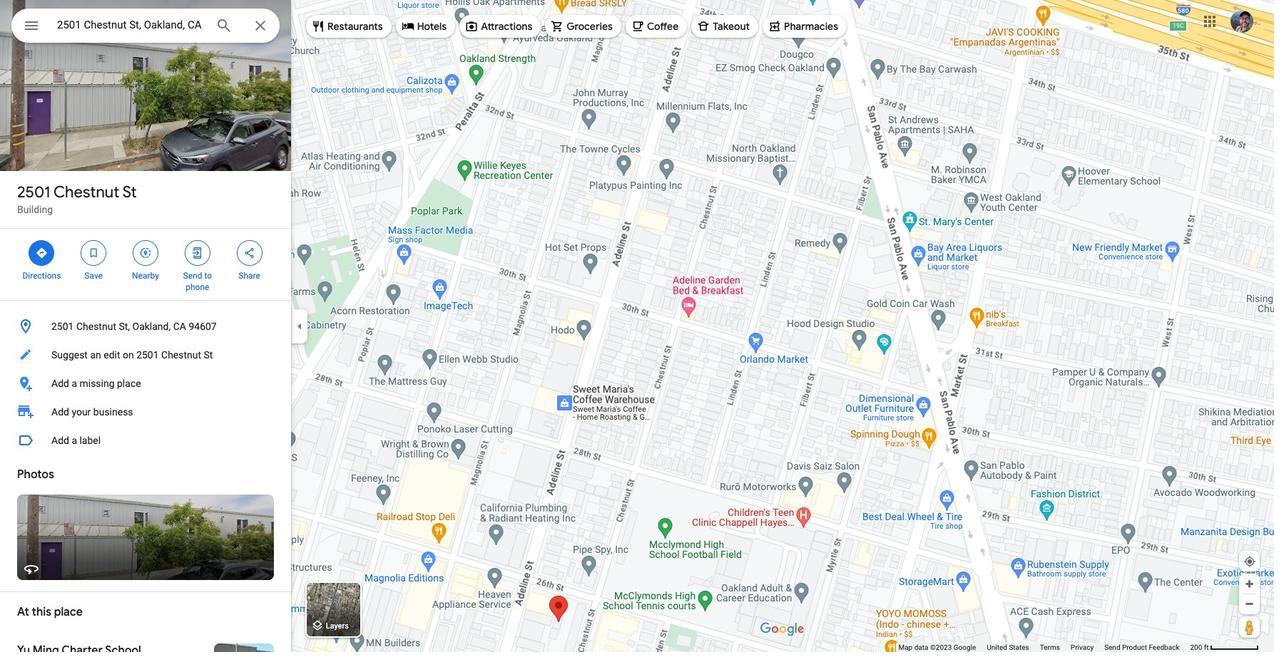 Task type: locate. For each thing, give the bounding box(es) containing it.
oakland,
[[132, 321, 171, 333]]

place down on
[[117, 378, 141, 390]]

label
[[80, 435, 101, 447]]

chestnut inside 2501 chestnut st building
[[53, 183, 119, 203]]

1 vertical spatial st
[[204, 350, 213, 361]]

0 vertical spatial chestnut
[[53, 183, 119, 203]]

2501
[[17, 183, 50, 203], [51, 321, 74, 333], [136, 350, 159, 361]]

2501 inside button
[[51, 321, 74, 333]]

1 vertical spatial a
[[72, 435, 77, 447]]

1 vertical spatial send
[[1105, 644, 1121, 652]]

2501 up the suggest
[[51, 321, 74, 333]]

hotels button
[[396, 9, 455, 44]]

2 a from the top
[[72, 435, 77, 447]]

terms button
[[1040, 644, 1060, 653]]

nearby
[[132, 271, 159, 281]]

united
[[987, 644, 1008, 652]]

2 vertical spatial add
[[51, 435, 69, 447]]

your
[[72, 407, 91, 418]]

1 vertical spatial chestnut
[[76, 321, 116, 333]]

a
[[72, 378, 77, 390], [72, 435, 77, 447]]

on
[[123, 350, 134, 361]]

footer containing map data ©2023 google
[[899, 644, 1191, 653]]

missing
[[80, 378, 115, 390]]

at this place
[[17, 606, 83, 620]]

2501 chestnut st, oakland, ca 94607 button
[[0, 313, 291, 341]]

takeout
[[713, 20, 750, 33]]

footer
[[899, 644, 1191, 653]]

0 vertical spatial add
[[51, 378, 69, 390]]

add a missing place
[[51, 378, 141, 390]]

send product feedback button
[[1105, 644, 1180, 653]]

 button
[[11, 9, 51, 46]]

add for add your business
[[51, 407, 69, 418]]

show your location image
[[1244, 556, 1257, 569]]

zoom in image
[[1245, 579, 1255, 590]]

0 horizontal spatial 2501
[[17, 183, 50, 203]]

a for label
[[72, 435, 77, 447]]

ca
[[173, 321, 186, 333]]

chestnut inside button
[[76, 321, 116, 333]]

0 vertical spatial a
[[72, 378, 77, 390]]

0 vertical spatial 2501
[[17, 183, 50, 203]]

0 vertical spatial place
[[117, 378, 141, 390]]

0 vertical spatial st
[[123, 183, 137, 203]]

add your business
[[51, 407, 133, 418]]

send inside the send to phone
[[183, 271, 202, 281]]

2 add from the top
[[51, 407, 69, 418]]

2 horizontal spatial 2501
[[136, 350, 159, 361]]

1 horizontal spatial place
[[117, 378, 141, 390]]

place
[[117, 378, 141, 390], [54, 606, 83, 620]]

0 horizontal spatial st
[[123, 183, 137, 203]]

a for missing
[[72, 378, 77, 390]]


[[35, 245, 48, 261]]

photos
[[17, 468, 54, 482]]

a left label on the bottom left
[[72, 435, 77, 447]]

add left the your
[[51, 407, 69, 418]]

0 vertical spatial send
[[183, 271, 202, 281]]

200
[[1191, 644, 1203, 652]]

google account: cj baylor  
(christian.baylor@adept.ai) image
[[1231, 10, 1254, 33]]

attractions button
[[460, 9, 541, 44]]

200 ft button
[[1191, 644, 1260, 652]]

save
[[84, 271, 103, 281]]

1 add from the top
[[51, 378, 69, 390]]

2501 up building
[[17, 183, 50, 203]]

2501 inside 2501 chestnut st building
[[17, 183, 50, 203]]

phone
[[186, 283, 209, 293]]

add left label on the bottom left
[[51, 435, 69, 447]]

suggest an edit on 2501 chestnut st
[[51, 350, 213, 361]]

attractions
[[481, 20, 533, 33]]

1 horizontal spatial 2501
[[51, 321, 74, 333]]

0 horizontal spatial send
[[183, 271, 202, 281]]

None field
[[57, 16, 204, 34]]

2 vertical spatial 2501
[[136, 350, 159, 361]]

chestnut up ""
[[53, 183, 119, 203]]

1 a from the top
[[72, 378, 77, 390]]

st
[[123, 183, 137, 203], [204, 350, 213, 361]]

st,
[[119, 321, 130, 333]]

restaurants button
[[306, 9, 392, 44]]

3 add from the top
[[51, 435, 69, 447]]

add for add a label
[[51, 435, 69, 447]]

2 vertical spatial chestnut
[[161, 350, 201, 361]]

send inside button
[[1105, 644, 1121, 652]]

0 horizontal spatial place
[[54, 606, 83, 620]]

send up phone
[[183, 271, 202, 281]]

a left missing at the bottom left of the page
[[72, 378, 77, 390]]

1 vertical spatial place
[[54, 606, 83, 620]]

add
[[51, 378, 69, 390], [51, 407, 69, 418], [51, 435, 69, 447]]

chestnut down ca
[[161, 350, 201, 361]]

united states button
[[987, 644, 1030, 653]]

place right this
[[54, 606, 83, 620]]

suggest
[[51, 350, 88, 361]]

1 horizontal spatial send
[[1105, 644, 1121, 652]]

2501 right on
[[136, 350, 159, 361]]

send
[[183, 271, 202, 281], [1105, 644, 1121, 652]]

show street view coverage image
[[1240, 617, 1260, 639]]

2501 inside button
[[136, 350, 159, 361]]

suggest an edit on 2501 chestnut st button
[[0, 341, 291, 370]]

1 horizontal spatial st
[[204, 350, 213, 361]]

add your business link
[[0, 398, 291, 427]]

layers
[[326, 623, 349, 632]]

chestnut left st,
[[76, 321, 116, 333]]

1 vertical spatial 2501
[[51, 321, 74, 333]]

add down the suggest
[[51, 378, 69, 390]]

send left product
[[1105, 644, 1121, 652]]

chestnut
[[53, 183, 119, 203], [76, 321, 116, 333], [161, 350, 201, 361]]

1 vertical spatial add
[[51, 407, 69, 418]]

map
[[899, 644, 913, 652]]



Task type: describe. For each thing, give the bounding box(es) containing it.
footer inside google maps element
[[899, 644, 1191, 653]]

2501 Chestnut St, Oakland, CA 94607 field
[[11, 9, 280, 43]]

2501 for st,
[[51, 321, 74, 333]]

feedback
[[1149, 644, 1180, 652]]

united states
[[987, 644, 1030, 652]]

building
[[17, 204, 53, 216]]

 search field
[[11, 9, 280, 46]]

collapse side panel image
[[292, 319, 308, 334]]

to
[[204, 271, 212, 281]]

hotels
[[417, 20, 447, 33]]

google maps element
[[0, 0, 1274, 653]]

chestnut inside button
[[161, 350, 201, 361]]

chestnut for st,
[[76, 321, 116, 333]]

place inside button
[[117, 378, 141, 390]]

send product feedback
[[1105, 644, 1180, 652]]

coffee button
[[626, 9, 687, 44]]

2501 chestnut st main content
[[0, 0, 291, 653]]

none field inside 2501 chestnut st, oakland, ca 94607 field
[[57, 16, 204, 34]]

data
[[915, 644, 929, 652]]

200 ft
[[1191, 644, 1209, 652]]

st inside button
[[204, 350, 213, 361]]

coffee
[[647, 20, 679, 33]]

st inside 2501 chestnut st building
[[123, 183, 137, 203]]

an
[[90, 350, 101, 361]]

2501 for st
[[17, 183, 50, 203]]

groceries button
[[545, 9, 622, 44]]

takeout button
[[692, 9, 759, 44]]


[[139, 245, 152, 261]]

zoom out image
[[1245, 599, 1255, 610]]

business
[[93, 407, 133, 418]]

terms
[[1040, 644, 1060, 652]]

restaurants
[[328, 20, 383, 33]]


[[87, 245, 100, 261]]

chestnut for st
[[53, 183, 119, 203]]

map data ©2023 google
[[899, 644, 976, 652]]

product
[[1122, 644, 1147, 652]]

at
[[17, 606, 29, 620]]

send to phone
[[183, 271, 212, 293]]

share
[[239, 271, 260, 281]]

privacy button
[[1071, 644, 1094, 653]]

send for send product feedback
[[1105, 644, 1121, 652]]

ft
[[1204, 644, 1209, 652]]

2501 chestnut st building
[[17, 183, 137, 216]]

edit
[[104, 350, 120, 361]]

add a missing place button
[[0, 370, 291, 398]]

send for send to phone
[[183, 271, 202, 281]]

groceries
[[567, 20, 613, 33]]

add a label
[[51, 435, 101, 447]]

privacy
[[1071, 644, 1094, 652]]

94607
[[189, 321, 217, 333]]


[[243, 245, 256, 261]]

pharmacies
[[784, 20, 839, 33]]

add for add a missing place
[[51, 378, 69, 390]]

actions for 2501 chestnut st region
[[0, 229, 291, 300]]

2501 chestnut st, oakland, ca 94607
[[51, 321, 217, 333]]


[[23, 16, 40, 36]]


[[191, 245, 204, 261]]

©2023
[[930, 644, 952, 652]]

pharmacies button
[[763, 9, 847, 44]]

states
[[1009, 644, 1030, 652]]

google
[[954, 644, 976, 652]]

directions
[[22, 271, 61, 281]]

add a label button
[[0, 427, 291, 455]]

this
[[32, 606, 51, 620]]



Task type: vqa. For each thing, say whether or not it's contained in the screenshot.
the right 2023
no



